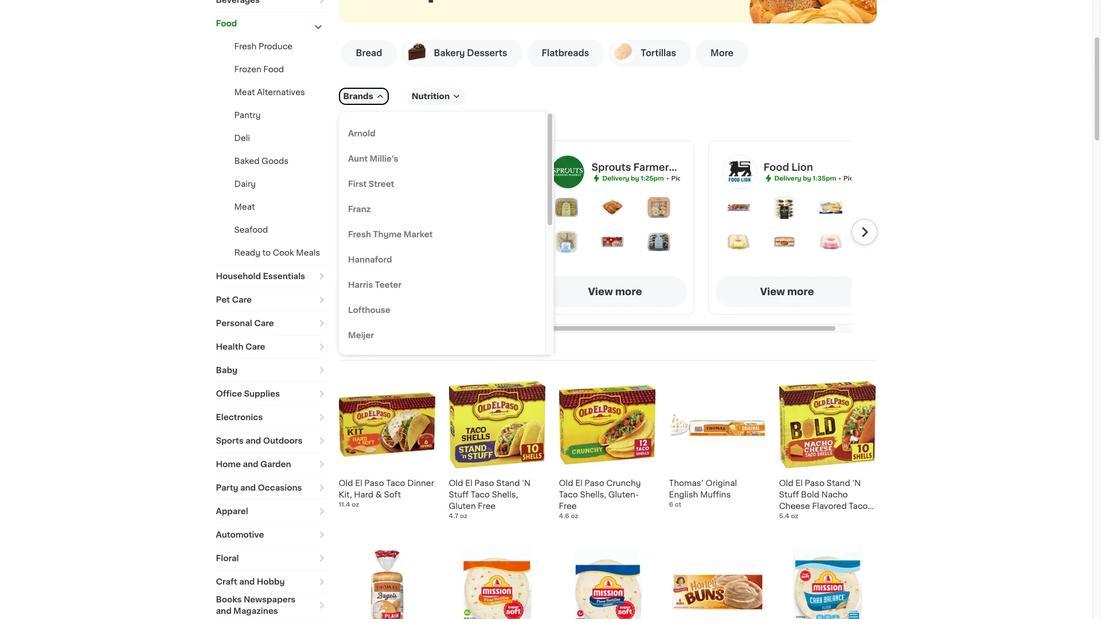 Task type: locate. For each thing, give the bounding box(es) containing it.
1 stand from the left
[[496, 479, 520, 487]]

mission super soft soft taco flour tortillas image
[[449, 544, 545, 619]]

1 horizontal spatial baked
[[370, 120, 403, 130]]

goods
[[405, 120, 439, 130], [262, 157, 289, 165]]

view more for sprouts
[[588, 287, 642, 296]]

0 horizontal spatial pickup
[[671, 175, 694, 182]]

taco inside old el paso taco dinner kit, hard & soft 11.4 oz
[[386, 479, 405, 487]]

delivery down food lion
[[774, 175, 801, 182]]

stuff inside old el paso stand 'n stuff taco shells, gluten free 4.7 oz
[[449, 491, 469, 499]]

stuff inside 'old el paso stand 'n stuff bold nacho cheese flavored taco shells'
[[779, 491, 799, 499]]

seafood
[[234, 226, 268, 234]]

kit,
[[339, 491, 352, 499]]

shells,
[[492, 491, 518, 499], [580, 491, 606, 499]]

farmers
[[633, 163, 675, 172]]

outdoors
[[263, 437, 303, 445]]

frozen food link
[[234, 65, 284, 73]]

0 vertical spatial care
[[232, 296, 252, 304]]

2 more from the left
[[787, 287, 814, 296]]

0 vertical spatial food
[[216, 19, 237, 28]]

0 horizontal spatial stuff
[[449, 491, 469, 499]]

original
[[706, 479, 737, 487]]

taco up gluten
[[471, 491, 490, 499]]

old el paso stand 'n stuff taco shells, gluten free image
[[449, 377, 545, 473]]

first
[[348, 180, 367, 188]]

1 horizontal spatial view more
[[760, 287, 814, 296]]

care up 'health care' link
[[254, 319, 274, 327]]

'n inside 'old el paso stand 'n stuff bold nacho cheese flavored taco shells'
[[852, 479, 861, 487]]

1 horizontal spatial delivery
[[774, 175, 801, 182]]

2 • from the left
[[839, 175, 841, 182]]

1 vertical spatial care
[[254, 319, 274, 327]]

paso for bold
[[805, 479, 825, 487]]

1 horizontal spatial stuff
[[779, 491, 799, 499]]

paso for taco
[[474, 479, 494, 487]]

oz right 4.7
[[460, 513, 467, 520]]

bread
[[356, 49, 382, 57]]

• right 1:25pm
[[666, 175, 669, 182]]

0 horizontal spatial view more
[[588, 287, 642, 296]]

food link
[[216, 12, 325, 35]]

delivery down sprouts
[[602, 175, 629, 182]]

el up gluten
[[465, 479, 472, 487]]

cheese
[[779, 502, 810, 510]]

view more button
[[543, 276, 687, 307], [715, 276, 859, 307]]

0 horizontal spatial shells,
[[492, 491, 518, 499]]

1 shells, from the left
[[492, 491, 518, 499]]

2.0mi
[[867, 175, 886, 182]]

1 horizontal spatial shells,
[[580, 491, 606, 499]]

1 vertical spatial meat
[[234, 203, 255, 211]]

el for hard
[[355, 479, 362, 487]]

2 horizontal spatial food
[[764, 163, 789, 172]]

taco right flavored
[[849, 502, 868, 510]]

flatbreads link
[[527, 40, 604, 67]]

delivery
[[602, 175, 629, 182], [774, 175, 801, 182]]

2 view from the left
[[760, 287, 785, 296]]

2 el from the left
[[465, 479, 472, 487]]

old inside old el paso taco dinner kit, hard & soft 11.4 oz
[[339, 479, 353, 487]]

old inside old el paso crunchy taco shells, gluten- free 4.6 oz
[[559, 479, 573, 487]]

produce
[[259, 42, 293, 50]]

care right health
[[245, 343, 265, 351]]

old el paso taco dinner kit, hard & soft image
[[339, 377, 435, 473]]

1 'n from the left
[[522, 479, 531, 487]]

1 vertical spatial food
[[263, 65, 284, 73]]

and down books
[[216, 607, 232, 615]]

0 horizontal spatial 'n
[[522, 479, 531, 487]]

1 horizontal spatial goods
[[405, 120, 439, 130]]

view down immaculate baking company cinnamon rolls "image"
[[588, 287, 613, 296]]

2 stand from the left
[[827, 479, 850, 487]]

1 • from the left
[[666, 175, 669, 182]]

el left 'crunchy'
[[575, 479, 583, 487]]

muffins
[[700, 491, 731, 499]]

11.4
[[339, 502, 350, 508]]

by left 1:25pm
[[631, 175, 639, 182]]

3 old from the left
[[559, 479, 573, 487]]

1 free from the left
[[478, 502, 496, 510]]

free
[[478, 502, 496, 510], [559, 502, 577, 510]]

view more
[[588, 287, 642, 296], [760, 287, 814, 296]]

0 horizontal spatial view
[[588, 287, 613, 296]]

household
[[216, 272, 261, 280]]

view more button for sprouts
[[543, 276, 687, 307]]

el
[[355, 479, 362, 487], [465, 479, 472, 487], [575, 479, 583, 487], [796, 479, 803, 487]]

mission carb balance soft taco flour tortillas image
[[779, 544, 875, 619]]

books newspapers and magazines link
[[216, 594, 325, 617]]

nutrition button
[[407, 88, 465, 105]]

and for sports
[[246, 437, 261, 445]]

1 view more from the left
[[588, 287, 642, 296]]

aunt millie's link
[[344, 146, 539, 171]]

2 meat from the top
[[234, 203, 255, 211]]

group
[[339, 112, 554, 373]]

old up 4.6
[[559, 479, 573, 487]]

baked up dairy
[[234, 157, 260, 165]]

1 horizontal spatial more
[[787, 287, 814, 296]]

thomas' original english muffins 6 ct
[[669, 479, 737, 508]]

1 horizontal spatial market
[[677, 163, 712, 172]]

food up fresh produce
[[216, 19, 237, 28]]

view more link for food
[[715, 276, 859, 307]]

oz right 4.6
[[571, 513, 578, 520]]

by down lion
[[803, 175, 811, 182]]

office supplies
[[216, 390, 280, 398]]

care
[[232, 296, 252, 304], [254, 319, 274, 327], [245, 343, 265, 351]]

1 by from the left
[[631, 175, 639, 182]]

3 el from the left
[[575, 479, 583, 487]]

old inside old el paso stand 'n stuff taco shells, gluten free 4.7 oz
[[449, 479, 463, 487]]

lofthouse link
[[344, 298, 539, 323]]

fresh thyme market link
[[344, 222, 539, 247]]

bakery
[[434, 49, 465, 57]]

1 delivery from the left
[[602, 175, 629, 182]]

taco inside 'old el paso stand 'n stuff bold nacho cheese flavored taco shells'
[[849, 502, 868, 510]]

sprouts
[[592, 163, 631, 172]]

meat alternatives link
[[234, 88, 305, 96]]

view more link
[[543, 276, 687, 307], [715, 276, 859, 307]]

0 horizontal spatial by
[[631, 175, 639, 182]]

taco up 4.6
[[559, 491, 578, 499]]

shells, inside old el paso stand 'n stuff taco shells, gluten free 4.7 oz
[[492, 491, 518, 499]]

1 horizontal spatial stand
[[827, 479, 850, 487]]

franz link
[[344, 197, 539, 222]]

1 horizontal spatial food
[[263, 65, 284, 73]]

stand inside old el paso stand 'n stuff taco shells, gluten free 4.7 oz
[[496, 479, 520, 487]]

2 view more button from the left
[[715, 276, 859, 307]]

stuff
[[449, 491, 469, 499], [779, 491, 799, 499]]

care right pet
[[232, 296, 252, 304]]

2 view more link from the left
[[715, 276, 859, 307]]

office supplies link
[[216, 383, 325, 405]]

paso for hard
[[364, 479, 384, 487]]

old up 'kit,'
[[339, 479, 353, 487]]

el inside old el paso taco dinner kit, hard & soft 11.4 oz
[[355, 479, 362, 487]]

0 horizontal spatial view more button
[[543, 276, 687, 307]]

fresh down franz
[[348, 231, 371, 239]]

meat alternatives
[[234, 88, 305, 96]]

and for home
[[243, 461, 258, 469]]

old
[[339, 479, 353, 487], [449, 479, 463, 487], [559, 479, 573, 487], [779, 479, 793, 487]]

1 horizontal spatial by
[[803, 175, 811, 182]]

brands button
[[339, 88, 389, 105]]

0 horizontal spatial •
[[666, 175, 669, 182]]

paso up & at the left of page
[[364, 479, 384, 487]]

paso inside old el paso stand 'n stuff taco shells, gluten free 4.7 oz
[[474, 479, 494, 487]]

and right craft
[[239, 578, 255, 586]]

1 paso from the left
[[364, 479, 384, 487]]

pickup
[[671, 175, 694, 182], [844, 175, 866, 182]]

2 view more from the left
[[760, 287, 814, 296]]

meat for meat alternatives
[[234, 88, 255, 96]]

paso inside old el paso crunchy taco shells, gluten- free 4.6 oz
[[585, 479, 604, 487]]

fresh for fresh produce
[[234, 42, 257, 50]]

by for farmers
[[631, 175, 639, 182]]

view more link down j. skinner baking strawberry cheese danish icon on the top of the page
[[715, 276, 859, 307]]

1 meat from the top
[[234, 88, 255, 96]]

2 pickup from the left
[[844, 175, 866, 182]]

market inside fresh thyme market link
[[404, 231, 433, 239]]

4 paso from the left
[[805, 479, 825, 487]]

0 horizontal spatial more
[[615, 287, 642, 296]]

market for fresh thyme market
[[404, 231, 433, 239]]

mission flour burrito tortillas, large image
[[559, 544, 655, 619]]

you
[[514, 120, 534, 130]]

floral link
[[216, 547, 325, 570]]

0 horizontal spatial free
[[478, 502, 496, 510]]

group containing arnold
[[339, 112, 554, 373]]

1 pickup from the left
[[671, 175, 694, 182]]

2 shells, from the left
[[580, 491, 606, 499]]

thomas'
[[669, 479, 704, 487]]

0 horizontal spatial fresh
[[234, 42, 257, 50]]

stuff for gluten
[[449, 491, 469, 499]]

0 horizontal spatial view more link
[[543, 276, 687, 307]]

4 el from the left
[[796, 479, 803, 487]]

el up hard
[[355, 479, 362, 487]]

1:35pm
[[813, 175, 836, 182]]

2 delivery from the left
[[774, 175, 801, 182]]

stand
[[496, 479, 520, 487], [827, 479, 850, 487]]

•
[[666, 175, 669, 182], [839, 175, 841, 182]]

gluten-
[[608, 491, 639, 499]]

personal care link
[[216, 312, 325, 335]]

fresh up frozen
[[234, 42, 257, 50]]

publix bakery assorted cookies image
[[383, 231, 406, 253]]

4 old from the left
[[779, 479, 793, 487]]

and
[[246, 437, 261, 445], [243, 461, 258, 469], [240, 484, 256, 492], [239, 578, 255, 586], [216, 607, 232, 615]]

old up gluten
[[449, 479, 463, 487]]

meat down dairy link
[[234, 203, 255, 211]]

paso for gluten-
[[585, 479, 604, 487]]

view more link down immaculate baking company cinnamon rolls "image"
[[543, 276, 687, 307]]

view down j. skinner baking strawberry cheese danish icon on the top of the page
[[760, 287, 785, 296]]

tortillas image
[[612, 40, 635, 63]]

1 horizontal spatial 'n
[[852, 479, 861, 487]]

stuff up gluten
[[449, 491, 469, 499]]

and up the home and garden
[[246, 437, 261, 445]]

2 stuff from the left
[[779, 491, 799, 499]]

j. skinner baking strawberry cheese danish image
[[773, 231, 796, 253]]

el inside old el paso stand 'n stuff taco shells, gluten free 4.7 oz
[[465, 479, 472, 487]]

2 by from the left
[[803, 175, 811, 182]]

free right gluten
[[478, 502, 496, 510]]

more down immaculate baking company cinnamon rolls "image"
[[615, 287, 642, 296]]

more down j. skinner baking strawberry cheese danish icon on the top of the page
[[787, 287, 814, 296]]

2 vertical spatial food
[[764, 163, 789, 172]]

free up 4.6
[[559, 502, 577, 510]]

stuff up the cheese
[[779, 491, 799, 499]]

old el paso crunchy taco shells, gluten-free image
[[559, 377, 655, 473]]

2 vertical spatial care
[[245, 343, 265, 351]]

little debbie oatmeal creme pies image
[[429, 231, 452, 253]]

taco up soft
[[386, 479, 405, 487]]

1 horizontal spatial view more link
[[715, 276, 859, 307]]

oz inside old el paso taco dinner kit, hard & soft 11.4 oz
[[352, 502, 359, 508]]

taco inside old el paso crunchy taco shells, gluten- free 4.6 oz
[[559, 491, 578, 499]]

pickup for farmers
[[671, 175, 694, 182]]

paso up bold
[[805, 479, 825, 487]]

0 horizontal spatial stand
[[496, 479, 520, 487]]

1 el from the left
[[355, 479, 362, 487]]

1 horizontal spatial pickup
[[844, 175, 866, 182]]

oz inside old el paso crunchy taco shells, gluten- free 4.6 oz
[[571, 513, 578, 520]]

0 vertical spatial goods
[[405, 120, 439, 130]]

food
[[216, 19, 237, 28], [263, 65, 284, 73], [764, 163, 789, 172]]

1 more from the left
[[615, 287, 642, 296]]

meat up pantry at the left top
[[234, 88, 255, 96]]

more
[[615, 287, 642, 296], [787, 287, 814, 296]]

market right thyme
[[404, 231, 433, 239]]

view more down immaculate baking company cinnamon rolls "image"
[[588, 287, 642, 296]]

occasions
[[258, 484, 302, 492]]

2 'n from the left
[[852, 479, 861, 487]]

food left lion
[[764, 163, 789, 172]]

pet care
[[216, 296, 252, 304]]

stand inside 'old el paso stand 'n stuff bold nacho cheese flavored taco shells'
[[827, 479, 850, 487]]

free inside old el paso stand 'n stuff taco shells, gluten free 4.7 oz
[[478, 502, 496, 510]]

view more button down immaculate baking company cinnamon rolls "image"
[[543, 276, 687, 307]]

old for old el paso crunchy taco shells, gluten- free
[[559, 479, 573, 487]]

0 horizontal spatial delivery
[[602, 175, 629, 182]]

1 vertical spatial fresh
[[348, 231, 371, 239]]

2 old from the left
[[449, 479, 463, 487]]

0 vertical spatial fresh
[[234, 42, 257, 50]]

1 view from the left
[[588, 287, 613, 296]]

0 horizontal spatial food
[[216, 19, 237, 28]]

buy
[[348, 120, 368, 130]]

0 horizontal spatial market
[[404, 231, 433, 239]]

1 view more link from the left
[[543, 276, 687, 307]]

el inside old el paso crunchy taco shells, gluten- free 4.6 oz
[[575, 479, 583, 487]]

old up the cheese
[[779, 479, 793, 487]]

paso left 'crunchy'
[[585, 479, 604, 487]]

pickup left 13.0mi
[[671, 175, 694, 182]]

simple joys bakery sliced lemon cake image
[[555, 196, 578, 219]]

delivery for food
[[774, 175, 801, 182]]

and right home
[[243, 461, 258, 469]]

and right "party"
[[240, 484, 256, 492]]

1 horizontal spatial view more button
[[715, 276, 859, 307]]

sprouts two bite blueberry scones image
[[555, 231, 578, 253]]

food down produce
[[263, 65, 284, 73]]

1 stuff from the left
[[449, 491, 469, 499]]

el up bold
[[796, 479, 803, 487]]

entenmann's all butter loaf cake image
[[819, 196, 842, 219]]

old for old el paso taco dinner kit, hard & soft
[[339, 479, 353, 487]]

4.6
[[559, 513, 569, 520]]

'n inside old el paso stand 'n stuff taco shells, gluten free 4.7 oz
[[522, 479, 531, 487]]

• right 1:35pm
[[839, 175, 841, 182]]

• for lion
[[839, 175, 841, 182]]

0 horizontal spatial goods
[[262, 157, 289, 165]]

mission link
[[344, 348, 539, 373]]

care for personal care
[[254, 319, 274, 327]]

1 horizontal spatial view
[[760, 287, 785, 296]]

market up • pickup 13.0mi
[[677, 163, 712, 172]]

delivery for sprouts
[[602, 175, 629, 182]]

lilly's cookies, black & white image
[[773, 196, 796, 219]]

view more button down j. skinner baking strawberry cheese danish icon on the top of the page
[[715, 276, 859, 307]]

dairy link
[[234, 180, 256, 188]]

party and occasions
[[216, 484, 302, 492]]

1 vertical spatial baked
[[234, 157, 260, 165]]

old el paso crunchy taco shells, gluten- free 4.6 oz
[[559, 479, 641, 520]]

paso up gluten
[[474, 479, 494, 487]]

2 paso from the left
[[474, 479, 494, 487]]

office
[[216, 390, 242, 398]]

2 free from the left
[[559, 502, 577, 510]]

1 horizontal spatial fresh
[[348, 231, 371, 239]]

apparel
[[216, 508, 248, 516]]

3 paso from the left
[[585, 479, 604, 487]]

oz right 11.4
[[352, 502, 359, 508]]

0 vertical spatial meat
[[234, 88, 255, 96]]

bread link
[[341, 40, 397, 67]]

pickup left 2.0mi
[[844, 175, 866, 182]]

fresh
[[234, 42, 257, 50], [348, 231, 371, 239]]

1 vertical spatial goods
[[262, 157, 289, 165]]

1 view more button from the left
[[543, 276, 687, 307]]

and for party
[[240, 484, 256, 492]]

more for lion
[[787, 287, 814, 296]]

el inside 'old el paso stand 'n stuff bold nacho cheese flavored taco shells'
[[796, 479, 803, 487]]

1 horizontal spatial •
[[839, 175, 841, 182]]

paso inside 'old el paso stand 'n stuff bold nacho cheese flavored taco shells'
[[805, 479, 825, 487]]

view more down j. skinner baking strawberry cheese danish icon on the top of the page
[[760, 287, 814, 296]]

1 vertical spatial market
[[404, 231, 433, 239]]

1 old from the left
[[339, 479, 353, 487]]

nutrition
[[412, 92, 450, 100]]

0 vertical spatial market
[[677, 163, 712, 172]]

0 vertical spatial baked
[[370, 120, 403, 130]]

&
[[375, 491, 382, 499]]

franz
[[348, 205, 371, 213]]

paso inside old el paso taco dinner kit, hard & soft 11.4 oz
[[364, 479, 384, 487]]

baked right buy
[[370, 120, 403, 130]]

1 horizontal spatial free
[[559, 502, 577, 510]]



Task type: describe. For each thing, give the bounding box(es) containing it.
books newspapers and magazines
[[216, 596, 296, 615]]

stores
[[454, 120, 487, 130]]

lofthouse yellow frosted cookies image
[[727, 231, 750, 253]]

near
[[489, 120, 512, 130]]

dairy
[[234, 180, 256, 188]]

deli
[[234, 134, 250, 142]]

arnold
[[348, 130, 375, 138]]

baby link
[[216, 359, 325, 382]]

gluten
[[449, 502, 476, 510]]

care for health care
[[245, 343, 265, 351]]

automotive
[[216, 531, 264, 539]]

fresh thyme market
[[348, 231, 433, 239]]

health
[[216, 343, 243, 351]]

oz down the cheese
[[791, 513, 798, 520]]

craft
[[216, 578, 237, 586]]

old el paso stand 'n stuff bold nacho cheese flavored taco shells image
[[779, 377, 875, 473]]

shells
[[779, 514, 803, 522]]

market for sprouts farmers market
[[677, 163, 712, 172]]

little debbie oatmeal creme pies image
[[727, 196, 750, 219]]

cook
[[273, 249, 294, 257]]

household essentials link
[[216, 265, 325, 288]]

delivery by 1:35pm
[[774, 175, 836, 182]]

bakery desserts
[[434, 49, 507, 57]]

more for farmers
[[615, 287, 642, 296]]

sports
[[216, 437, 244, 445]]

magazines
[[233, 607, 278, 615]]

english
[[669, 491, 698, 499]]

free inside old el paso crunchy taco shells, gluten- free 4.6 oz
[[559, 502, 577, 510]]

essentials
[[263, 272, 305, 280]]

pantry link
[[234, 111, 261, 119]]

bakery desserts link
[[402, 40, 522, 67]]

lofthouse
[[348, 306, 390, 314]]

sports and outdoors
[[216, 437, 303, 445]]

view more button for food
[[715, 276, 859, 307]]

desserts
[[467, 49, 507, 57]]

el for bold
[[796, 479, 803, 487]]

food for food lion
[[764, 163, 789, 172]]

el for taco
[[465, 479, 472, 487]]

ready
[[234, 249, 260, 257]]

sprouts farmers market image
[[550, 155, 585, 189]]

baked goods delivery or pickup image
[[742, 0, 914, 104]]

hard
[[354, 491, 373, 499]]

view for sprouts
[[588, 287, 613, 296]]

harris teeter
[[348, 281, 402, 289]]

13.0mi
[[695, 175, 716, 182]]

fresh for fresh thyme market
[[348, 231, 371, 239]]

delivery by 1:25pm
[[602, 175, 664, 182]]

food for food
[[216, 19, 237, 28]]

old inside 'old el paso stand 'n stuff bold nacho cheese flavored taco shells'
[[779, 479, 793, 487]]

publix image
[[378, 155, 413, 189]]

el for gluten-
[[575, 479, 583, 487]]

first street
[[348, 180, 394, 188]]

1:25pm
[[641, 175, 664, 182]]

sports and outdoors link
[[216, 430, 325, 452]]

taco inside old el paso stand 'n stuff taco shells, gluten free 4.7 oz
[[471, 491, 490, 499]]

brands
[[343, 92, 373, 100]]

meat for meat link at the top left
[[234, 203, 255, 211]]

party
[[216, 484, 238, 492]]

buy baked goods at stores near you
[[348, 120, 534, 130]]

5.4 oz
[[779, 513, 798, 520]]

teeter
[[375, 281, 402, 289]]

old for old el paso stand 'n stuff taco shells, gluten free
[[449, 479, 463, 487]]

at
[[441, 120, 452, 130]]

hobby
[[257, 578, 285, 586]]

aunt
[[348, 155, 368, 163]]

4.7
[[449, 513, 458, 520]]

baby
[[216, 366, 237, 374]]

tortillas link
[[609, 40, 691, 67]]

food lion image
[[722, 155, 757, 189]]

little debbie honey buns image
[[669, 544, 765, 619]]

frozen
[[234, 65, 261, 73]]

sprouts farmers market
[[592, 163, 712, 172]]

'n for old el paso stand 'n stuff bold nacho cheese flavored taco shells
[[852, 479, 861, 487]]

first street link
[[344, 171, 539, 197]]

baked goods link
[[234, 157, 289, 165]]

crunchy
[[606, 479, 641, 487]]

view more link for sprouts
[[543, 276, 687, 307]]

and for craft
[[239, 578, 255, 586]]

meat link
[[234, 203, 255, 211]]

'n for old el paso stand 'n stuff taco shells, gluten free 4.7 oz
[[522, 479, 531, 487]]

0 horizontal spatial baked
[[234, 157, 260, 165]]

stand for nacho
[[827, 479, 850, 487]]

more
[[711, 49, 734, 57]]

fresh produce link
[[234, 42, 293, 50]]

oz inside old el paso stand 'n stuff taco shells, gluten free 4.7 oz
[[460, 513, 467, 520]]

dinner
[[407, 479, 434, 487]]

lion
[[792, 163, 813, 172]]

personal
[[216, 319, 252, 327]]

health care link
[[216, 335, 325, 358]]

pickup for lion
[[844, 175, 866, 182]]

food lion
[[764, 163, 813, 172]]

personal care
[[216, 319, 274, 327]]

salted caramel chocolate chip cookies image
[[601, 196, 624, 219]]

health care
[[216, 343, 265, 351]]

seafood link
[[234, 226, 268, 234]]

aunt millie's
[[348, 155, 398, 163]]

harris
[[348, 281, 373, 289]]

thomas' plain bagels image
[[339, 544, 435, 619]]

craft and hobby
[[216, 578, 285, 586]]

lofthouse sugar cookies, frosted image
[[819, 231, 842, 253]]

view more for food
[[760, 287, 814, 296]]

garden
[[260, 461, 291, 469]]

arnold link
[[344, 121, 539, 146]]

thomas' original english muffins image
[[669, 377, 765, 473]]

view for food
[[760, 287, 785, 296]]

simple joys bakery sliced marble cake image
[[647, 231, 670, 253]]

stuff for cheese
[[779, 491, 799, 499]]

shells, inside old el paso crunchy taco shells, gluten- free 4.6 oz
[[580, 491, 606, 499]]

meijer link
[[344, 323, 539, 348]]

flatbreads
[[542, 49, 589, 57]]

immaculate baking company cinnamon rolls image
[[601, 231, 624, 253]]

deli link
[[234, 134, 250, 142]]

care for pet care
[[232, 296, 252, 304]]

sprouts blueberry scone 4 pack image
[[647, 196, 670, 219]]

stand for shells,
[[496, 479, 520, 487]]

home and garden
[[216, 461, 291, 469]]

soft
[[384, 491, 401, 499]]

• for farmers
[[666, 175, 669, 182]]

by for lion
[[803, 175, 811, 182]]

party and occasions link
[[216, 477, 325, 500]]

nacho
[[822, 491, 848, 499]]

electronics link
[[216, 406, 325, 429]]

hannaford
[[348, 256, 392, 264]]

frozen food
[[234, 65, 284, 73]]

craft and hobby link
[[216, 571, 325, 594]]

alternatives
[[257, 88, 305, 96]]

and inside books newspapers and magazines
[[216, 607, 232, 615]]

mission
[[348, 357, 380, 365]]

old el paso taco dinner kit, hard & soft 11.4 oz
[[339, 479, 434, 508]]

old el paso stand 'n stuff bold nacho cheese flavored taco shells
[[779, 479, 868, 522]]

books
[[216, 596, 242, 604]]

bakery desserts image
[[405, 40, 428, 63]]

home
[[216, 461, 241, 469]]



Task type: vqa. For each thing, say whether or not it's contained in the screenshot.
Pet Care link
yes



